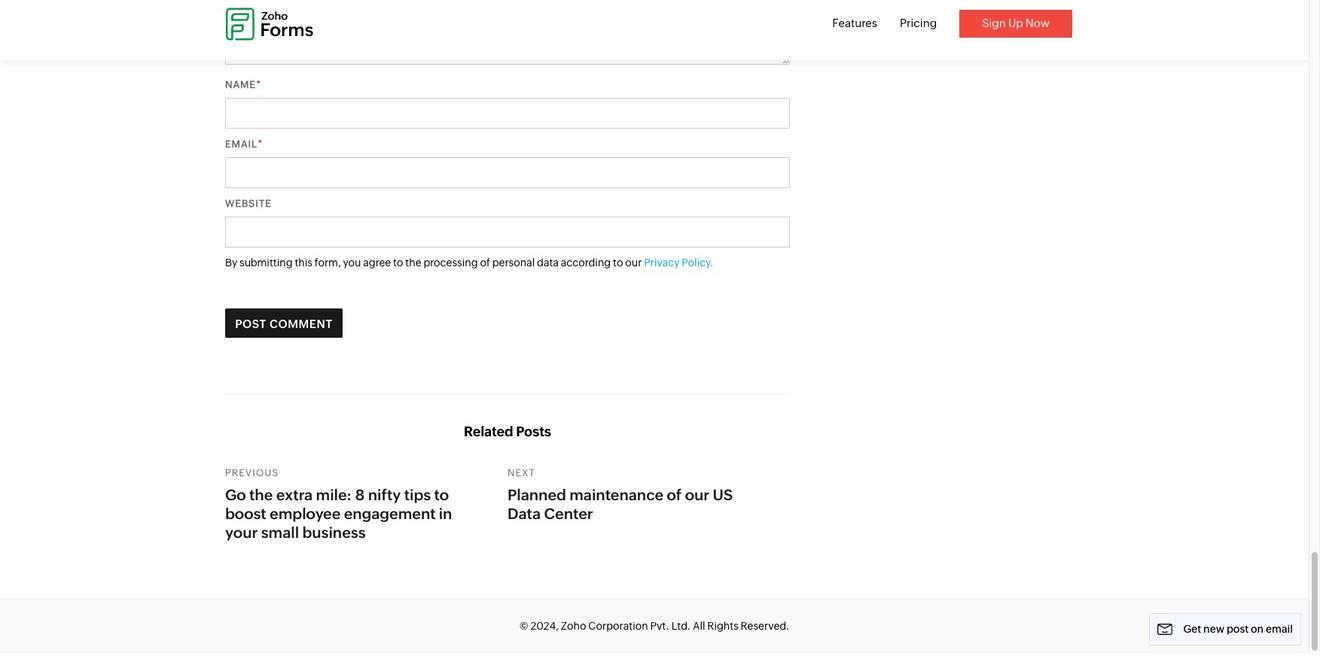 Task type: describe. For each thing, give the bounding box(es) containing it.
planned
[[508, 487, 566, 504]]

0 horizontal spatial to
[[393, 257, 403, 269]]

previous
[[225, 468, 279, 479]]

by submitting this form, you agree to the processing of personal data according to our privacy policy.
[[225, 257, 713, 269]]

reserved.
[[741, 620, 789, 632]]

Website text field
[[225, 217, 790, 248]]

rights
[[707, 620, 739, 632]]

maintenance
[[569, 487, 664, 504]]

personal
[[492, 257, 535, 269]]

agree
[[363, 257, 391, 269]]

our inside next planned maintenance of our us data center
[[685, 487, 709, 504]]

privacy
[[644, 257, 680, 269]]

up
[[1008, 17, 1023, 29]]

next
[[508, 468, 535, 479]]

processing
[[424, 257, 478, 269]]

tips
[[404, 487, 431, 504]]

now
[[1026, 17, 1050, 29]]

Name text field
[[225, 98, 790, 129]]

name *
[[225, 78, 261, 90]]

email *
[[225, 138, 263, 150]]

of inside next planned maintenance of our us data center
[[667, 487, 682, 504]]

mile:
[[316, 487, 352, 504]]

us
[[713, 487, 733, 504]]

extra
[[276, 487, 313, 504]]

zoho
[[561, 620, 586, 632]]

privacy policy. link
[[644, 257, 713, 269]]

according
[[561, 257, 611, 269]]

this
[[295, 257, 312, 269]]

* for email *
[[258, 138, 263, 150]]

features
[[832, 17, 877, 29]]

name
[[225, 79, 256, 90]]

email
[[1266, 624, 1293, 636]]

ltd.
[[672, 620, 691, 632]]

center
[[544, 505, 593, 523]]

new
[[1203, 624, 1225, 636]]

go
[[225, 487, 246, 504]]

small
[[261, 524, 299, 542]]

website
[[225, 198, 272, 209]]

data
[[537, 257, 559, 269]]

email
[[225, 139, 258, 150]]

business
[[302, 524, 366, 542]]

get
[[1184, 624, 1201, 636]]

8
[[355, 487, 365, 504]]



Task type: locate. For each thing, give the bounding box(es) containing it.
data
[[508, 505, 541, 523]]

1 vertical spatial our
[[685, 487, 709, 504]]

©
[[519, 620, 528, 632]]

0 vertical spatial the
[[405, 257, 421, 269]]

post
[[1227, 624, 1249, 636]]

0 vertical spatial of
[[480, 257, 490, 269]]

0 horizontal spatial of
[[480, 257, 490, 269]]

get new post on email
[[1184, 624, 1293, 636]]

policy.
[[682, 257, 713, 269]]

Comment text field
[[225, 0, 790, 65]]

our left us at the right
[[685, 487, 709, 504]]

1 vertical spatial the
[[249, 487, 273, 504]]

next planned maintenance of our us data center
[[508, 468, 733, 523]]

on
[[1251, 624, 1264, 636]]

the
[[405, 257, 421, 269], [249, 487, 273, 504]]

of
[[480, 257, 490, 269], [667, 487, 682, 504]]

our
[[625, 257, 642, 269], [685, 487, 709, 504]]

engagement in
[[344, 505, 452, 523]]

employee
[[270, 505, 341, 523]]

© 2024, zoho corporation pvt. ltd. all rights reserved.
[[519, 620, 789, 632]]

sign up now link
[[960, 10, 1072, 37]]

* for name *
[[256, 78, 261, 90]]

the right agree
[[405, 257, 421, 269]]

* up website
[[258, 138, 263, 150]]

posts
[[516, 424, 551, 440]]

main content containing go the extra mile: 8 nifty tips to boost employee engagement in your small business
[[214, 0, 801, 599]]

* up email *
[[256, 78, 261, 90]]

0 vertical spatial *
[[256, 78, 261, 90]]

the down previous
[[249, 487, 273, 504]]

our left privacy
[[625, 257, 642, 269]]

1 horizontal spatial to
[[434, 487, 449, 504]]

0 vertical spatial our
[[625, 257, 642, 269]]

Email email field
[[225, 157, 790, 188]]

2024,
[[530, 620, 559, 632]]

2 horizontal spatial to
[[613, 257, 623, 269]]

boost
[[225, 505, 266, 523]]

all
[[693, 620, 705, 632]]

previous go the extra mile: 8 nifty tips to boost employee engagement in your small business
[[225, 468, 452, 542]]

to inside the previous go the extra mile: 8 nifty tips to boost employee engagement in your small business
[[434, 487, 449, 504]]

main content
[[214, 0, 801, 599]]

pricing
[[900, 17, 937, 29]]

related
[[464, 424, 513, 440]]

pricing link
[[900, 17, 937, 29]]

*
[[256, 78, 261, 90], [258, 138, 263, 150]]

to right agree
[[393, 257, 403, 269]]

you
[[343, 257, 361, 269]]

form,
[[315, 257, 341, 269]]

0 horizontal spatial the
[[249, 487, 273, 504]]

pvt.
[[650, 620, 669, 632]]

corporation
[[588, 620, 648, 632]]

related posts
[[464, 424, 551, 440]]

sign
[[982, 17, 1006, 29]]

your
[[225, 524, 258, 542]]

1 vertical spatial *
[[258, 138, 263, 150]]

to right tips
[[434, 487, 449, 504]]

0 horizontal spatial our
[[625, 257, 642, 269]]

to right according
[[613, 257, 623, 269]]

of left us at the right
[[667, 487, 682, 504]]

None submit
[[225, 309, 343, 338]]

of left personal
[[480, 257, 490, 269]]

1 vertical spatial of
[[667, 487, 682, 504]]

1 horizontal spatial of
[[667, 487, 682, 504]]

submitting
[[240, 257, 293, 269]]

sign up now
[[982, 17, 1050, 29]]

to
[[393, 257, 403, 269], [613, 257, 623, 269], [434, 487, 449, 504]]

features link
[[832, 17, 877, 29]]

nifty
[[368, 487, 401, 504]]

the inside the previous go the extra mile: 8 nifty tips to boost employee engagement in your small business
[[249, 487, 273, 504]]

1 horizontal spatial the
[[405, 257, 421, 269]]

by
[[225, 257, 237, 269]]

1 horizontal spatial our
[[685, 487, 709, 504]]



Task type: vqa. For each thing, say whether or not it's contained in the screenshot.
FEATURES
yes



